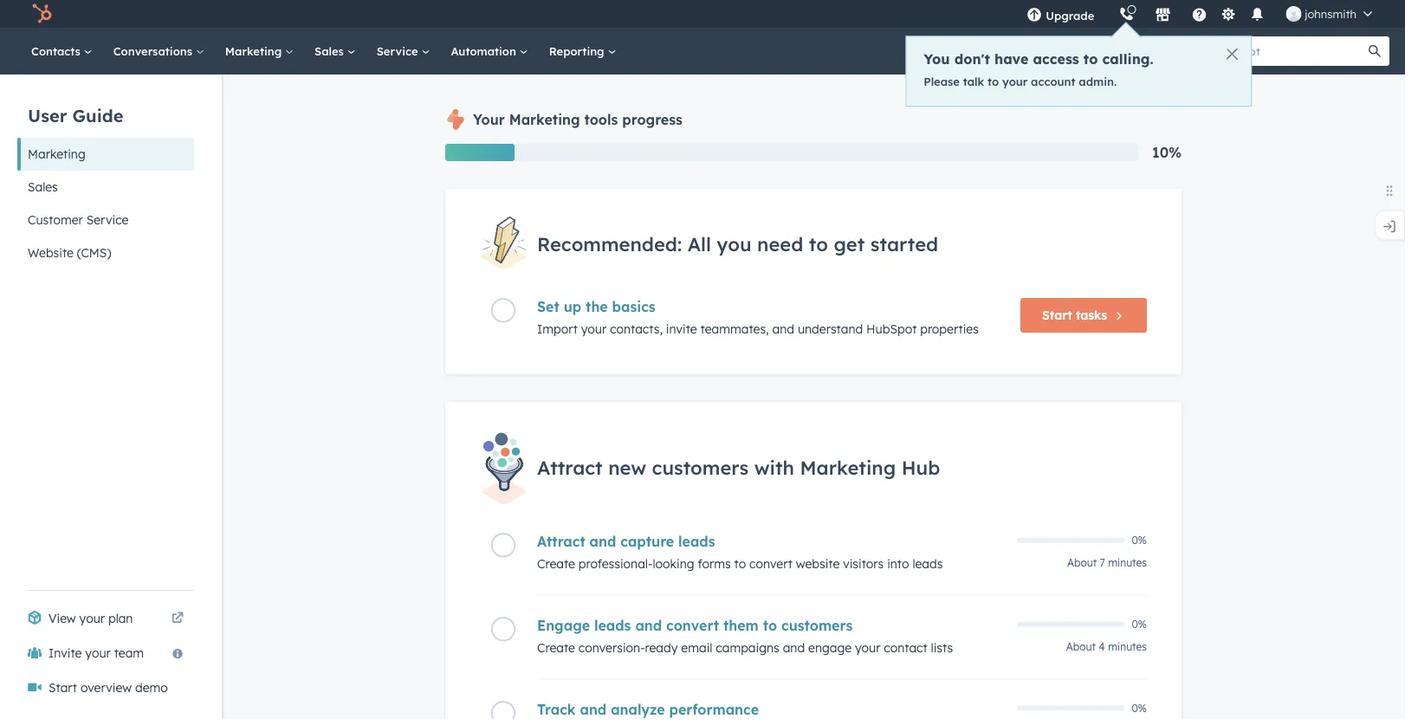 Task type: locate. For each thing, give the bounding box(es) containing it.
admin.
[[1079, 74, 1117, 89]]

Search HubSpot search field
[[1162, 36, 1374, 66]]

1 vertical spatial minutes
[[1108, 640, 1147, 653]]

0 vertical spatial start
[[1042, 308, 1072, 323]]

0% up about 4 minutes at the right of the page
[[1132, 618, 1147, 631]]

2 create from the top
[[537, 640, 575, 655]]

0% up about 7 minutes
[[1132, 534, 1147, 547]]

about for engage leads and convert them to customers
[[1066, 640, 1096, 653]]

ready
[[645, 640, 678, 655]]

and
[[772, 322, 795, 337], [590, 532, 616, 550], [635, 616, 662, 634], [783, 640, 805, 655], [580, 701, 607, 718]]

website
[[796, 556, 840, 571]]

forms
[[698, 556, 731, 571]]

1 vertical spatial start
[[49, 680, 77, 695]]

with
[[754, 455, 795, 479]]

1 vertical spatial customers
[[782, 616, 853, 634]]

attract up "professional-"
[[537, 532, 585, 550]]

2 attract from the top
[[537, 532, 585, 550]]

1 vertical spatial convert
[[666, 616, 719, 634]]

1 horizontal spatial sales
[[315, 44, 347, 58]]

0 horizontal spatial leads
[[594, 616, 631, 634]]

start for start tasks
[[1042, 308, 1072, 323]]

to inside attract and capture leads create professional-looking forms to convert website visitors into leads
[[734, 556, 746, 571]]

into
[[887, 556, 909, 571]]

and inside attract and capture leads create professional-looking forms to convert website visitors into leads
[[590, 532, 616, 550]]

1 link opens in a new window image from the top
[[172, 608, 184, 629]]

your
[[473, 111, 505, 128]]

service right sales "link"
[[377, 44, 421, 58]]

search button
[[1360, 36, 1390, 66]]

1 attract from the top
[[537, 455, 603, 479]]

sales right marketing link
[[315, 44, 347, 58]]

to right them
[[763, 616, 777, 634]]

set up the basics import your contacts, invite teammates, and understand hubspot properties
[[537, 298, 979, 337]]

import
[[537, 322, 578, 337]]

engage leads and convert them to customers create conversion-ready email campaigns and engage your contact lists
[[537, 616, 953, 655]]

settings image
[[1221, 7, 1236, 23]]

customers up engage
[[782, 616, 853, 634]]

start
[[1042, 308, 1072, 323], [49, 680, 77, 695]]

minutes right 4
[[1108, 640, 1147, 653]]

create down engage
[[537, 640, 575, 655]]

email
[[681, 640, 713, 655]]

your down the
[[581, 322, 607, 337]]

1 vertical spatial service
[[86, 212, 129, 227]]

create
[[537, 556, 575, 571], [537, 640, 575, 655]]

leads right into
[[913, 556, 943, 571]]

all
[[688, 232, 711, 255]]

about
[[1068, 556, 1097, 569], [1066, 640, 1096, 653]]

attract left new
[[537, 455, 603, 479]]

0 vertical spatial 0%
[[1132, 534, 1147, 547]]

1 horizontal spatial service
[[377, 44, 421, 58]]

attract new customers with marketing hub
[[537, 455, 940, 479]]

1 horizontal spatial convert
[[750, 556, 793, 571]]

convert up email
[[666, 616, 719, 634]]

leads up conversion-
[[594, 616, 631, 634]]

0 vertical spatial customers
[[652, 455, 749, 479]]

set up the basics button
[[537, 298, 1007, 316]]

attract for attract and capture leads create professional-looking forms to convert website visitors into leads
[[537, 532, 585, 550]]

visitors
[[843, 556, 884, 571]]

attract
[[537, 455, 603, 479], [537, 532, 585, 550]]

service down sales button
[[86, 212, 129, 227]]

track and analyze performance button
[[537, 701, 1007, 718]]

your inside 'button'
[[85, 646, 111, 661]]

2 vertical spatial leads
[[594, 616, 631, 634]]

sales inside button
[[28, 179, 58, 195]]

hubspot image
[[31, 3, 52, 24]]

1 create from the top
[[537, 556, 575, 571]]

0 horizontal spatial service
[[86, 212, 129, 227]]

0% for engage leads and convert them to customers
[[1132, 618, 1147, 631]]

notifications button
[[1243, 0, 1272, 28]]

about left the 7
[[1068, 556, 1097, 569]]

0%
[[1132, 534, 1147, 547], [1132, 618, 1147, 631], [1132, 702, 1147, 715]]

them
[[723, 616, 759, 634]]

1 vertical spatial sales
[[28, 179, 58, 195]]

0 horizontal spatial sales
[[28, 179, 58, 195]]

marketing inside button
[[28, 146, 86, 162]]

sales link
[[304, 28, 366, 75]]

start inside button
[[1042, 308, 1072, 323]]

1 vertical spatial create
[[537, 640, 575, 655]]

1 horizontal spatial start
[[1042, 308, 1072, 323]]

sales inside "link"
[[315, 44, 347, 58]]

0 horizontal spatial start
[[49, 680, 77, 695]]

teammates,
[[701, 322, 769, 337]]

customers right new
[[652, 455, 749, 479]]

convert down attract and capture leads button
[[750, 556, 793, 571]]

attract for attract new customers with marketing hub
[[537, 455, 603, 479]]

your left plan
[[79, 611, 105, 626]]

1 vertical spatial attract
[[537, 532, 585, 550]]

service inside button
[[86, 212, 129, 227]]

search image
[[1369, 45, 1381, 57]]

menu item
[[1107, 0, 1110, 28]]

start left tasks
[[1042, 308, 1072, 323]]

hubspot link
[[21, 3, 65, 24]]

your right engage
[[855, 640, 881, 655]]

start overview demo
[[49, 680, 168, 695]]

leads up the forms
[[679, 532, 715, 550]]

0 vertical spatial sales
[[315, 44, 347, 58]]

0 horizontal spatial customers
[[652, 455, 749, 479]]

conversations
[[113, 44, 196, 58]]

capture
[[621, 532, 674, 550]]

marketing down "user"
[[28, 146, 86, 162]]

2 vertical spatial 0%
[[1132, 702, 1147, 715]]

user guide views element
[[17, 75, 194, 269]]

0 horizontal spatial convert
[[666, 616, 719, 634]]

talk
[[963, 74, 985, 89]]

1 vertical spatial 0%
[[1132, 618, 1147, 631]]

your marketing tools progress
[[473, 111, 683, 128]]

sales up the customer
[[28, 179, 58, 195]]

0 vertical spatial attract
[[537, 455, 603, 479]]

0 vertical spatial create
[[537, 556, 575, 571]]

0 vertical spatial convert
[[750, 556, 793, 571]]

leads
[[679, 532, 715, 550], [913, 556, 943, 571], [594, 616, 631, 634]]

about 7 minutes
[[1068, 556, 1147, 569]]

1 vertical spatial leads
[[913, 556, 943, 571]]

start tasks button
[[1021, 298, 1147, 333]]

up
[[564, 298, 582, 316]]

10%
[[1152, 144, 1182, 161]]

start down invite
[[49, 680, 77, 695]]

progress
[[622, 111, 683, 128]]

about left 4
[[1066, 640, 1096, 653]]

marketing right 'your' at the left top of page
[[509, 111, 580, 128]]

2 minutes from the top
[[1108, 640, 1147, 653]]

to
[[1084, 50, 1098, 68], [988, 74, 999, 89], [809, 232, 828, 255], [734, 556, 746, 571], [763, 616, 777, 634]]

website (cms)
[[28, 245, 111, 260]]

and down the set up the basics button in the top of the page
[[772, 322, 795, 337]]

marketing left 'hub'
[[800, 455, 896, 479]]

1 horizontal spatial customers
[[782, 616, 853, 634]]

user
[[28, 104, 67, 126]]

0 vertical spatial leads
[[679, 532, 715, 550]]

0 vertical spatial about
[[1068, 556, 1097, 569]]

hubspot
[[867, 322, 917, 337]]

1 minutes from the top
[[1108, 556, 1147, 569]]

1 vertical spatial about
[[1066, 640, 1096, 653]]

marketing
[[225, 44, 285, 58], [509, 111, 580, 128], [28, 146, 86, 162], [800, 455, 896, 479]]

create inside engage leads and convert them to customers create conversion-ready email campaigns and engage your contact lists
[[537, 640, 575, 655]]

0% down about 4 minutes at the right of the page
[[1132, 702, 1147, 715]]

create left "professional-"
[[537, 556, 575, 571]]

johnsmith
[[1305, 6, 1357, 21]]

access
[[1033, 50, 1079, 68]]

convert inside attract and capture leads create professional-looking forms to convert website visitors into leads
[[750, 556, 793, 571]]

and up "professional-"
[[590, 532, 616, 550]]

create inside attract and capture leads create professional-looking forms to convert website visitors into leads
[[537, 556, 575, 571]]

your inside engage leads and convert them to customers create conversion-ready email campaigns and engage your contact lists
[[855, 640, 881, 655]]

to right the forms
[[734, 556, 746, 571]]

convert
[[750, 556, 793, 571], [666, 616, 719, 634]]

minutes
[[1108, 556, 1147, 569], [1108, 640, 1147, 653]]

analyze
[[611, 701, 665, 718]]

sales
[[315, 44, 347, 58], [28, 179, 58, 195]]

minutes right the 7
[[1108, 556, 1147, 569]]

your marketing tools progress progress bar
[[445, 144, 515, 161]]

your
[[1003, 74, 1028, 89], [581, 322, 607, 337], [79, 611, 105, 626], [855, 640, 881, 655], [85, 646, 111, 661]]

link opens in a new window image
[[172, 608, 184, 629], [172, 613, 184, 625]]

don't
[[955, 50, 990, 68]]

0 vertical spatial minutes
[[1108, 556, 1147, 569]]

settings link
[[1218, 5, 1239, 23]]

1 horizontal spatial leads
[[679, 532, 715, 550]]

2 0% from the top
[[1132, 618, 1147, 631]]

and right track
[[580, 701, 607, 718]]

attract and capture leads button
[[537, 532, 1007, 550]]

0% for attract and capture leads
[[1132, 534, 1147, 547]]

your down have
[[1003, 74, 1028, 89]]

your left team
[[85, 646, 111, 661]]

help image
[[1192, 8, 1207, 23]]

2 horizontal spatial leads
[[913, 556, 943, 571]]

1 0% from the top
[[1132, 534, 1147, 547]]

attract inside attract and capture leads create professional-looking forms to convert website visitors into leads
[[537, 532, 585, 550]]



Task type: describe. For each thing, give the bounding box(es) containing it.
7
[[1100, 556, 1105, 569]]

to up admin. in the right top of the page
[[1084, 50, 1098, 68]]

contacts link
[[21, 28, 103, 75]]

professional-
[[579, 556, 653, 571]]

please
[[924, 74, 960, 89]]

and inside set up the basics import your contacts, invite teammates, and understand hubspot properties
[[772, 322, 795, 337]]

team
[[114, 646, 144, 661]]

you
[[924, 50, 950, 68]]

notifications image
[[1250, 8, 1265, 23]]

about 4 minutes
[[1066, 640, 1147, 653]]

customers inside engage leads and convert them to customers create conversion-ready email campaigns and engage your contact lists
[[782, 616, 853, 634]]

customer service button
[[17, 204, 194, 237]]

service link
[[366, 28, 441, 75]]

get
[[834, 232, 865, 255]]

basics
[[612, 298, 656, 316]]

hub
[[902, 455, 940, 479]]

attract and capture leads create professional-looking forms to convert website visitors into leads
[[537, 532, 943, 571]]

calling icon image
[[1119, 7, 1134, 22]]

minutes for engage leads and convert them to customers
[[1108, 640, 1147, 653]]

user guide
[[28, 104, 123, 126]]

invite your team
[[49, 646, 144, 661]]

the
[[586, 298, 608, 316]]

start tasks
[[1042, 308, 1107, 323]]

marketing left sales "link"
[[225, 44, 285, 58]]

john smith image
[[1286, 6, 1302, 22]]

to inside engage leads and convert them to customers create conversion-ready email campaigns and engage your contact lists
[[763, 616, 777, 634]]

conversion-
[[579, 640, 645, 655]]

you
[[717, 232, 752, 255]]

reporting link
[[539, 28, 627, 75]]

overview
[[81, 680, 132, 695]]

convert inside engage leads and convert them to customers create conversion-ready email campaigns and engage your contact lists
[[666, 616, 719, 634]]

plan
[[108, 611, 133, 626]]

automation link
[[441, 28, 539, 75]]

guide
[[72, 104, 123, 126]]

new
[[608, 455, 646, 479]]

need
[[757, 232, 803, 255]]

help button
[[1185, 0, 1214, 28]]

menu item inside you don't have access to calling. menu
[[1107, 0, 1110, 28]]

upgrade
[[1046, 8, 1095, 23]]

engage leads and convert them to customers button
[[537, 616, 1007, 634]]

set
[[537, 298, 560, 316]]

4
[[1099, 640, 1105, 653]]

customer service
[[28, 212, 129, 227]]

to right talk
[[988, 74, 999, 89]]

2 link opens in a new window image from the top
[[172, 613, 184, 625]]

customer
[[28, 212, 83, 227]]

you don't have access to calling. please talk to your account admin.
[[924, 50, 1154, 89]]

leads inside engage leads and convert them to customers create conversion-ready email campaigns and engage your contact lists
[[594, 616, 631, 634]]

contacts
[[31, 44, 84, 58]]

reporting
[[549, 44, 608, 58]]

minutes for attract and capture leads
[[1108, 556, 1147, 569]]

lists
[[931, 640, 953, 655]]

track
[[537, 701, 576, 718]]

upgrade image
[[1027, 8, 1043, 23]]

invite
[[666, 322, 697, 337]]

understand
[[798, 322, 863, 337]]

tasks
[[1076, 308, 1107, 323]]

contacts,
[[610, 322, 663, 337]]

start overview demo link
[[17, 671, 194, 705]]

view
[[49, 611, 76, 626]]

view your plan
[[49, 611, 133, 626]]

your inside set up the basics import your contacts, invite teammates, and understand hubspot properties
[[581, 322, 607, 337]]

(cms)
[[77, 245, 111, 260]]

to left get
[[809, 232, 828, 255]]

recommended: all you need to get started
[[537, 232, 939, 255]]

recommended:
[[537, 232, 682, 255]]

contact
[[884, 640, 928, 655]]

invite
[[49, 646, 82, 661]]

start for start overview demo
[[49, 680, 77, 695]]

view your plan link
[[17, 601, 194, 636]]

calling.
[[1103, 50, 1154, 68]]

marketing button
[[17, 138, 194, 171]]

marketing link
[[215, 28, 304, 75]]

looking
[[653, 556, 695, 571]]

account
[[1031, 74, 1076, 89]]

conversations link
[[103, 28, 215, 75]]

engage
[[808, 640, 852, 655]]

johnsmith button
[[1276, 0, 1383, 28]]

0 vertical spatial service
[[377, 44, 421, 58]]

invite your team button
[[17, 636, 194, 671]]

your inside 'you don't have access to calling. please talk to your account admin.'
[[1003, 74, 1028, 89]]

campaigns
[[716, 640, 780, 655]]

3 0% from the top
[[1132, 702, 1147, 715]]

started
[[871, 232, 939, 255]]

and down engage leads and convert them to customers button
[[783, 640, 805, 655]]

performance
[[669, 701, 759, 718]]

sales button
[[17, 171, 194, 204]]

website (cms) button
[[17, 237, 194, 269]]

and up ready
[[635, 616, 662, 634]]

about for attract and capture leads
[[1068, 556, 1097, 569]]

have
[[995, 50, 1029, 68]]

properties
[[920, 322, 979, 337]]

you don't have access to calling. menu
[[906, 0, 1385, 107]]

website
[[28, 245, 74, 260]]

marketplaces image
[[1155, 8, 1171, 23]]

engage
[[537, 616, 590, 634]]

demo
[[135, 680, 168, 695]]



Task type: vqa. For each thing, say whether or not it's contained in the screenshot.
The Press To Sort. image corresponding to 2nd Press to sort. "element" from right
no



